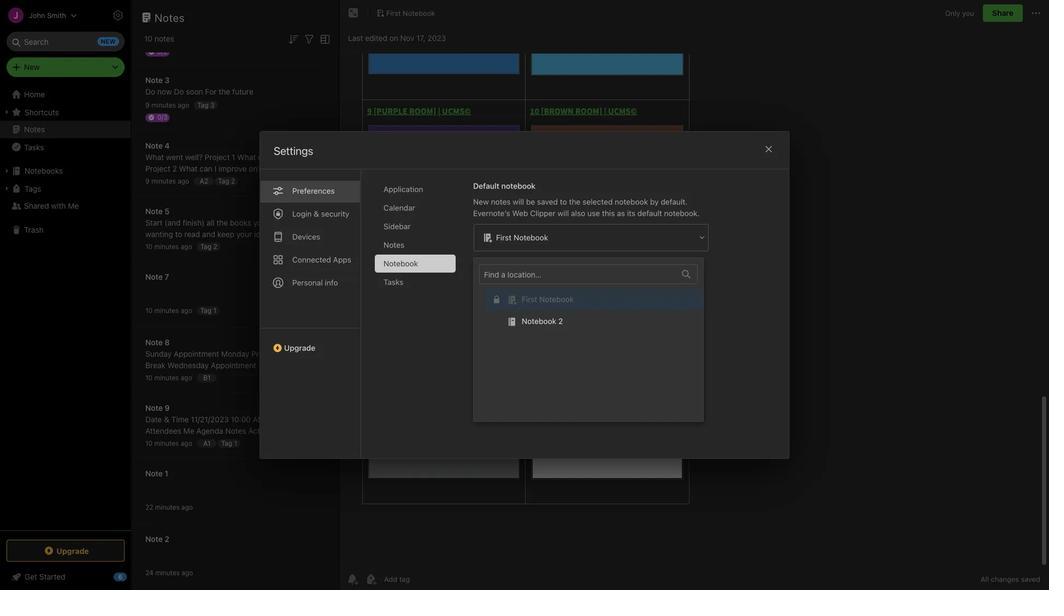 Task type: describe. For each thing, give the bounding box(es) containing it.
notebook inside tab
[[384, 259, 418, 268]]

tags
[[25, 184, 41, 193]]

tuesday
[[284, 349, 314, 358]]

notebook 2 cell
[[485, 310, 709, 332]]

items
[[250, 449, 270, 458]]

2023
[[428, 34, 446, 43]]

Note Editor text field
[[339, 52, 1049, 568]]

10 for notes
[[144, 34, 152, 43]]

sidebar
[[384, 222, 411, 231]]

note 4
[[145, 141, 170, 150]]

Search text field
[[14, 32, 117, 51]]

notebook.
[[664, 209, 700, 218]]

3 for note 3
[[165, 76, 170, 85]]

finish)
[[183, 218, 205, 227]]

b1
[[203, 374, 211, 381]]

2 vertical spatial 9
[[165, 404, 170, 413]]

first notebook row
[[479, 289, 709, 310]]

ago for tag 2
[[181, 243, 192, 251]]

selected
[[583, 197, 613, 206]]

ago for tag 1
[[181, 307, 192, 314]]

2 down improve
[[231, 177, 235, 185]]

all
[[981, 575, 989, 583]]

notes inside date & time 11/21/2023 10:00 am goal attendees me agenda notes action items assignee status clean up meeting notes send out meeting notes and action items
[[225, 427, 246, 436]]

0 horizontal spatial tag 2
[[200, 243, 217, 250]]

assignee
[[145, 438, 177, 447]]

0 horizontal spatial all
[[145, 241, 153, 250]]

time
[[171, 415, 189, 424]]

minutes for tag 1
[[154, 307, 179, 314]]

notes inside tree
[[24, 125, 45, 134]]

minutes for tag 2
[[154, 243, 179, 251]]

notes up 0/2
[[155, 34, 174, 43]]

notebook 2
[[522, 317, 563, 326]]

saved inside note window element
[[1021, 575, 1040, 583]]

note window element
[[339, 0, 1049, 590]]

minutes for tag 3
[[151, 101, 176, 109]]

0 vertical spatial break
[[145, 361, 166, 370]]

date
[[145, 415, 162, 424]]

2 do from the left
[[174, 87, 184, 96]]

shared with me link
[[0, 197, 131, 215]]

goal
[[267, 415, 283, 424]]

0/2 button
[[131, 0, 331, 66]]

also
[[571, 209, 585, 218]]

this
[[602, 209, 615, 218]]

(and
[[165, 218, 181, 227]]

wednesday
[[168, 361, 209, 370]]

1 horizontal spatial what
[[179, 164, 198, 173]]

ago for a1
[[181, 440, 192, 447]]

notebook inside field
[[514, 233, 548, 242]]

tags button
[[0, 180, 131, 197]]

2 left if
[[213, 243, 217, 250]]

expand tags image
[[3, 184, 11, 193]]

start
[[145, 218, 163, 227]]

new for new
[[24, 63, 40, 72]]

2 inside 'sunday appointment monday project 1 tuesday break wednesday appointment thursday project 2 friday task 3 saturday break'
[[172, 372, 177, 381]]

trash link
[[0, 221, 131, 239]]

note 9
[[145, 404, 170, 413]]

0 vertical spatial meeting
[[237, 438, 266, 447]]

1 horizontal spatial tag 1
[[221, 439, 237, 447]]

10:00
[[231, 415, 251, 424]]

first notebook inside field
[[496, 233, 548, 242]]

tag down pictu...
[[200, 307, 212, 314]]

calendar tab
[[375, 199, 456, 217]]

notebooks link
[[0, 162, 131, 180]]

edited
[[365, 34, 387, 43]]

1 horizontal spatial upgrade button
[[260, 328, 361, 357]]

one
[[164, 241, 177, 250]]

new notes will be saved to the selected notebook by default. evernote's web clipper will also use this as its default notebook.
[[473, 197, 700, 218]]

row group containing first notebook
[[479, 289, 709, 332]]

action
[[227, 449, 248, 458]]

the inside start (and finish) all the books you've been wanting to read and keep your ideas about them all in one place. tip: if you're reading a physical book, take pictu...
[[217, 218, 228, 227]]

4
[[165, 141, 170, 150]]

settings image
[[111, 9, 125, 22]]

reading
[[248, 241, 275, 250]]

first notebook cell
[[485, 289, 709, 310]]

first inside field
[[496, 233, 512, 242]]

10 up note 8
[[145, 307, 153, 314]]

notebook tab
[[375, 255, 456, 273]]

project up i
[[205, 153, 230, 162]]

22 minutes ago
[[145, 504, 193, 511]]

Default notebook field
[[473, 224, 709, 252]]

tasks button
[[0, 138, 131, 156]]

clean
[[204, 438, 224, 447]]

close image
[[762, 143, 775, 156]]

share
[[992, 8, 1014, 17]]

tag down 'do now do soon for the future'
[[197, 101, 209, 109]]

trash
[[24, 225, 44, 234]]

up
[[226, 438, 235, 447]]

a
[[277, 241, 281, 250]]

Find a location… text field
[[480, 265, 675, 283]]

clipper
[[530, 209, 556, 218]]

7
[[165, 272, 169, 281]]

first notebook inside cell
[[522, 295, 574, 304]]

0 horizontal spatial notebook
[[501, 181, 536, 190]]

minutes for a1
[[154, 440, 179, 447]]

application tab
[[375, 180, 456, 198]]

note 1
[[145, 469, 168, 478]]

your
[[236, 230, 252, 239]]

changes
[[991, 575, 1019, 583]]

1 horizontal spatial break
[[261, 372, 281, 381]]

project3
[[263, 164, 293, 173]]

expand note image
[[347, 7, 360, 20]]

place.
[[179, 241, 200, 250]]

task
[[203, 372, 219, 381]]

for
[[205, 87, 217, 96]]

minutes right 24
[[155, 569, 180, 577]]

first notebook button
[[373, 5, 439, 21]]

date & time 11/21/2023 10:00 am goal attendees me agenda notes action items assignee status clean up meeting notes send out meeting notes and action items
[[145, 415, 308, 458]]

2 down 22 minutes ago
[[165, 535, 169, 544]]

default notebook
[[473, 181, 536, 190]]

0 horizontal spatial what
[[145, 153, 164, 162]]

default.
[[661, 197, 688, 206]]

& for time
[[164, 415, 169, 424]]

5
[[165, 207, 169, 216]]

evernote's
[[473, 209, 510, 218]]

you
[[962, 9, 974, 17]]

saved inside new notes will be saved to the selected notebook by default. evernote's web clipper will also use this as its default notebook.
[[537, 197, 558, 206]]

1 do from the left
[[145, 87, 155, 96]]

send
[[290, 438, 308, 447]]

note for note 9
[[145, 404, 163, 413]]

shared
[[24, 201, 49, 210]]

what went well? project 1 what didn't go well? project 2 what can i improve on? project3
[[145, 153, 309, 173]]

0 vertical spatial me
[[68, 201, 79, 210]]

to inside start (and finish) all the books you've been wanting to read and keep your ideas about them all in one place. tip: if you're reading a physical book, take pictu...
[[175, 230, 182, 239]]

login & security
[[292, 209, 349, 218]]

10 notes
[[144, 34, 174, 43]]

1 vertical spatial upgrade button
[[7, 540, 125, 562]]

project down the went
[[145, 164, 170, 173]]

tasks inside button
[[24, 142, 44, 152]]

shortcuts
[[25, 108, 59, 117]]

new button
[[7, 57, 125, 77]]

preferences
[[292, 186, 335, 195]]

in
[[155, 241, 161, 250]]

items
[[273, 427, 292, 436]]

minutes right 22
[[155, 504, 180, 511]]

1 vertical spatial meeting
[[159, 449, 188, 458]]

you've
[[253, 218, 277, 227]]

all changes saved
[[981, 575, 1040, 583]]

status
[[180, 438, 202, 447]]

0 vertical spatial tag 1
[[200, 307, 216, 314]]

1 inside what went well? project 1 what didn't go well? project 2 what can i improve on? project3
[[232, 153, 235, 162]]

shared with me
[[24, 201, 79, 210]]

minutes for a2
[[151, 177, 176, 185]]

sidebar tab
[[375, 217, 456, 236]]

17,
[[416, 34, 426, 43]]

upgrade for rightmost the upgrade popup button
[[284, 343, 315, 352]]



Task type: vqa. For each thing, say whether or not it's contained in the screenshot.
Tuesday
yes



Task type: locate. For each thing, give the bounding box(es) containing it.
notebook
[[501, 181, 536, 190], [615, 197, 648, 206]]

the inside new notes will be saved to the selected notebook by default. evernote's web clipper will also use this as its default notebook.
[[569, 197, 581, 206]]

9 minutes ago down the went
[[145, 177, 189, 185]]

improve
[[219, 164, 247, 173]]

tasks tab
[[375, 273, 456, 291]]

a2
[[200, 177, 208, 185]]

minutes down "attendees"
[[154, 440, 179, 447]]

tasks inside tab
[[384, 278, 404, 287]]

1 vertical spatial tag 2
[[200, 243, 217, 250]]

0 vertical spatial 3
[[165, 76, 170, 85]]

1 vertical spatial saved
[[1021, 575, 1040, 583]]

tag down improve
[[218, 177, 229, 185]]

10 left in
[[145, 243, 153, 251]]

appointment
[[174, 349, 219, 358], [211, 361, 256, 370]]

only you
[[945, 9, 974, 17]]

0 horizontal spatial me
[[68, 201, 79, 210]]

well? up can
[[185, 153, 203, 162]]

9 minutes ago for a2
[[145, 177, 189, 185]]

notebook inside button
[[403, 9, 435, 17]]

2 10 minutes ago from the top
[[145, 307, 192, 314]]

first
[[386, 9, 401, 17], [496, 233, 512, 242], [522, 295, 537, 304]]

1 vertical spatial will
[[558, 209, 569, 218]]

and inside start (and finish) all the books you've been wanting to read and keep your ideas about them all in one place. tip: if you're reading a physical book, take pictu...
[[202, 230, 215, 239]]

didn't
[[258, 153, 278, 162]]

0 horizontal spatial 3
[[165, 76, 170, 85]]

went
[[166, 153, 183, 162]]

note for note 2
[[145, 535, 163, 544]]

notebook up be
[[501, 181, 536, 190]]

tag left if
[[200, 243, 212, 250]]

the up keep in the left of the page
[[217, 218, 228, 227]]

10 minutes ago down "attendees"
[[145, 440, 192, 447]]

1
[[232, 153, 235, 162], [213, 307, 216, 314], [278, 349, 282, 358], [234, 439, 237, 447], [165, 469, 168, 478]]

tab list
[[260, 169, 361, 458], [375, 180, 465, 458]]

note up the start
[[145, 207, 163, 216]]

1 horizontal spatial tasks
[[384, 278, 404, 287]]

1 vertical spatial notebook
[[615, 197, 648, 206]]

3 up now
[[165, 76, 170, 85]]

10 minutes ago up take
[[145, 243, 192, 251]]

keep
[[217, 230, 234, 239]]

1 horizontal spatial saved
[[1021, 575, 1040, 583]]

24 minutes ago
[[145, 569, 193, 577]]

0 horizontal spatial tab list
[[260, 169, 361, 458]]

do right now
[[174, 87, 184, 96]]

9
[[145, 101, 150, 109], [145, 177, 150, 185], [165, 404, 170, 413]]

10 minutes ago for note 8
[[145, 374, 192, 382]]

to
[[560, 197, 567, 206], [175, 230, 182, 239]]

saved up clipper
[[537, 197, 558, 206]]

& inside date & time 11/21/2023 10:00 am goal attendees me agenda notes action items assignee status clean up meeting notes send out meeting notes and action items
[[164, 415, 169, 424]]

shortcuts button
[[0, 103, 131, 121]]

note up "date"
[[145, 404, 163, 413]]

0/2
[[157, 48, 167, 55]]

row group
[[479, 289, 709, 332]]

0 horizontal spatial tasks
[[24, 142, 44, 152]]

0 horizontal spatial will
[[513, 197, 524, 206]]

settings
[[274, 144, 313, 157]]

1 horizontal spatial new
[[473, 197, 489, 206]]

9 for tag 3
[[145, 101, 150, 109]]

new up evernote's
[[473, 197, 489, 206]]

0 vertical spatial first notebook
[[386, 9, 435, 17]]

upgrade for the bottom the upgrade popup button
[[56, 546, 89, 555]]

wanting
[[145, 230, 173, 239]]

me inside date & time 11/21/2023 10:00 am goal attendees me agenda notes action items assignee status clean up meeting notes send out meeting notes and action items
[[183, 427, 194, 436]]

ago for tag 3
[[178, 101, 189, 109]]

1 note from the top
[[145, 76, 163, 85]]

to right be
[[560, 197, 567, 206]]

meeting
[[237, 438, 266, 447], [159, 449, 188, 458]]

tab list containing preferences
[[260, 169, 361, 458]]

1 vertical spatial 9 minutes ago
[[145, 177, 189, 185]]

note left 7
[[145, 272, 163, 281]]

2 inside what went well? project 1 what didn't go well? project 2 what can i improve on? project3
[[172, 164, 177, 173]]

2 vertical spatial 3
[[221, 372, 226, 381]]

ago for b1
[[181, 374, 192, 382]]

0 horizontal spatial break
[[145, 361, 166, 370]]

10 minutes ago for note 9
[[145, 440, 192, 447]]

1 horizontal spatial well?
[[291, 153, 309, 162]]

first down evernote's
[[496, 233, 512, 242]]

first up notebook 2
[[522, 295, 537, 304]]

3 right "task"
[[221, 372, 226, 381]]

1 horizontal spatial meeting
[[237, 438, 266, 447]]

meeting down assignee
[[159, 449, 188, 458]]

me right with
[[68, 201, 79, 210]]

do down note 3
[[145, 87, 155, 96]]

11/21/2023
[[191, 415, 229, 424]]

what up on?
[[237, 153, 256, 162]]

1 vertical spatial new
[[473, 197, 489, 206]]

1 horizontal spatial notebook
[[615, 197, 648, 206]]

and inside date & time 11/21/2023 10:00 am goal attendees me agenda notes action items assignee status clean up meeting notes send out meeting notes and action items
[[211, 449, 225, 458]]

note up now
[[145, 76, 163, 85]]

upgrade
[[284, 343, 315, 352], [56, 546, 89, 555]]

1 vertical spatial to
[[175, 230, 182, 239]]

9 down note 3
[[145, 101, 150, 109]]

0 vertical spatial notebook
[[501, 181, 536, 190]]

0 horizontal spatial first
[[386, 9, 401, 17]]

10 for date & time 11/21/2023 10:00 am goal attendees me agenda notes action items assignee status clean up meeting notes send out meeting notes and action items
[[145, 440, 153, 447]]

1 vertical spatial and
[[211, 449, 225, 458]]

minutes
[[151, 101, 176, 109], [151, 177, 176, 185], [154, 243, 179, 251], [154, 307, 179, 314], [154, 374, 179, 382], [154, 440, 179, 447], [155, 504, 180, 511], [155, 569, 180, 577]]

notes
[[155, 34, 174, 43], [491, 197, 511, 206], [268, 438, 288, 447], [190, 449, 209, 458]]

5 note from the top
[[145, 338, 163, 347]]

& for security
[[314, 209, 319, 218]]

10 minutes ago for note 5
[[145, 243, 192, 251]]

new inside new notes will be saved to the selected notebook by default. evernote's web clipper will also use this as its default notebook.
[[473, 197, 489, 206]]

with
[[51, 201, 66, 210]]

tag 1 up action
[[221, 439, 237, 447]]

note down out
[[145, 469, 163, 478]]

if
[[217, 241, 222, 250]]

well? right go
[[291, 153, 309, 162]]

0 vertical spatial the
[[219, 87, 230, 96]]

2 down the went
[[172, 164, 177, 173]]

first notebook up notebook 2
[[522, 295, 574, 304]]

saturday
[[228, 372, 259, 381]]

login
[[292, 209, 312, 218]]

10 up out
[[145, 440, 153, 447]]

note for note 5
[[145, 207, 163, 216]]

1 horizontal spatial 3
[[210, 101, 214, 109]]

3 down for
[[210, 101, 214, 109]]

tasks down notebook tab
[[384, 278, 404, 287]]

minutes up 8
[[154, 307, 179, 314]]

books
[[230, 218, 251, 227]]

1 vertical spatial first notebook
[[496, 233, 548, 242]]

upgrade button
[[260, 328, 361, 357], [7, 540, 125, 562]]

first inside button
[[386, 9, 401, 17]]

0 vertical spatial first
[[386, 9, 401, 17]]

last
[[348, 34, 363, 43]]

3 for tag 3
[[210, 101, 214, 109]]

9 up note 5
[[145, 177, 150, 185]]

minutes up take
[[154, 243, 179, 251]]

notebook inside new notes will be saved to the selected notebook by default. evernote's web clipper will also use this as its default notebook.
[[615, 197, 648, 206]]

10 down sunday
[[145, 374, 153, 382]]

will
[[513, 197, 524, 206], [558, 209, 569, 218]]

1 10 minutes ago from the top
[[145, 243, 192, 251]]

to inside new notes will be saved to the selected notebook by default. evernote's web clipper will also use this as its default notebook.
[[560, 197, 567, 206]]

& right login
[[314, 209, 319, 218]]

note left the 4
[[145, 141, 163, 150]]

tag 3
[[197, 101, 214, 109]]

None search field
[[14, 32, 117, 51]]

attendees
[[145, 427, 181, 436]]

the up also
[[569, 197, 581, 206]]

1 horizontal spatial to
[[560, 197, 567, 206]]

1 horizontal spatial first
[[496, 233, 512, 242]]

all right finish)
[[207, 218, 214, 227]]

to down (and
[[175, 230, 182, 239]]

Find a location field
[[479, 264, 709, 415]]

out
[[145, 449, 157, 458]]

what down note 4
[[145, 153, 164, 162]]

1 horizontal spatial tab list
[[375, 180, 465, 458]]

devices
[[292, 232, 320, 241]]

break down thursday in the bottom of the page
[[261, 372, 281, 381]]

last edited on nov 17, 2023
[[348, 34, 446, 43]]

i
[[214, 164, 216, 173]]

10 for sunday appointment monday project 1 tuesday break wednesday appointment thursday project 2 friday task 3 saturday break
[[145, 374, 153, 382]]

2 down first notebook row
[[558, 317, 563, 326]]

notes down shortcuts
[[24, 125, 45, 134]]

nov
[[400, 34, 414, 43]]

10 minutes ago
[[145, 243, 192, 251], [145, 307, 192, 314], [145, 374, 192, 382], [145, 440, 192, 447]]

notebooks
[[25, 166, 63, 175]]

tag 2 left if
[[200, 243, 217, 250]]

4 10 minutes ago from the top
[[145, 440, 192, 447]]

1 horizontal spatial will
[[558, 209, 569, 218]]

note for note 7
[[145, 272, 163, 281]]

1 horizontal spatial do
[[174, 87, 184, 96]]

tree
[[0, 86, 131, 530]]

3 10 minutes ago from the top
[[145, 374, 192, 382]]

8
[[165, 338, 170, 347]]

read
[[184, 230, 200, 239]]

2 9 minutes ago from the top
[[145, 177, 189, 185]]

now
[[157, 87, 172, 96]]

4 note from the top
[[145, 272, 163, 281]]

9 minutes ago for tag 3
[[145, 101, 189, 109]]

note for note 3
[[145, 76, 163, 85]]

0 vertical spatial upgrade
[[284, 343, 315, 352]]

0 vertical spatial new
[[24, 63, 40, 72]]

web
[[512, 209, 528, 218]]

notes up 10 notes at top
[[155, 11, 185, 24]]

first notebook inside button
[[386, 9, 435, 17]]

2 horizontal spatial 3
[[221, 372, 226, 381]]

go
[[280, 153, 289, 162]]

1 vertical spatial tag 1
[[221, 439, 237, 447]]

0 vertical spatial upgrade button
[[260, 328, 361, 357]]

0 vertical spatial and
[[202, 230, 215, 239]]

notebook up its
[[615, 197, 648, 206]]

0 horizontal spatial new
[[24, 63, 40, 72]]

note for note 1
[[145, 469, 163, 478]]

start (and finish) all the books you've been wanting to read and keep your ideas about them all in one place. tip: if you're reading a physical book, take pictu...
[[145, 218, 315, 262]]

& up "attendees"
[[164, 415, 169, 424]]

notes inside new notes will be saved to the selected notebook by default. evernote's web clipper will also use this as its default notebook.
[[491, 197, 511, 206]]

minutes down the went
[[151, 177, 176, 185]]

10 for start (and finish) all the books you've been wanting to read and keep your ideas about them all in one place. tip: if you're reading a physical book, take pictu...
[[145, 243, 153, 251]]

tag 1
[[200, 307, 216, 314], [221, 439, 237, 447]]

1 vertical spatial break
[[261, 372, 281, 381]]

0 horizontal spatial upgrade
[[56, 546, 89, 555]]

them
[[297, 230, 315, 239]]

meeting down action
[[237, 438, 266, 447]]

1 9 minutes ago from the top
[[145, 101, 189, 109]]

home link
[[0, 86, 131, 103]]

notebook inside row
[[539, 295, 574, 304]]

upgrade inside 'tab list'
[[284, 343, 315, 352]]

9 for a2
[[145, 177, 150, 185]]

3 inside 'sunday appointment monday project 1 tuesday break wednesday appointment thursday project 2 friday task 3 saturday break'
[[221, 372, 226, 381]]

will left also
[[558, 209, 569, 218]]

will up web
[[513, 197, 524, 206]]

you're
[[224, 241, 246, 250]]

as
[[617, 209, 625, 218]]

project down sunday
[[145, 372, 170, 381]]

3 note from the top
[[145, 207, 163, 216]]

and up tip:
[[202, 230, 215, 239]]

0 vertical spatial saved
[[537, 197, 558, 206]]

new inside new popup button
[[24, 63, 40, 72]]

1 vertical spatial first
[[496, 233, 512, 242]]

2 vertical spatial the
[[217, 218, 228, 227]]

and down clean
[[211, 449, 225, 458]]

2 inside notebook 2 cell
[[558, 317, 563, 326]]

notes up evernote's
[[491, 197, 511, 206]]

default
[[638, 209, 662, 218]]

8 note from the top
[[145, 535, 163, 544]]

action
[[248, 427, 271, 436]]

7 note from the top
[[145, 469, 163, 478]]

1 horizontal spatial me
[[183, 427, 194, 436]]

2 left friday
[[172, 372, 177, 381]]

default
[[473, 181, 499, 190]]

first up on
[[386, 9, 401, 17]]

appointment down monday
[[211, 361, 256, 370]]

1 horizontal spatial tag 2
[[218, 177, 235, 185]]

1 vertical spatial me
[[183, 427, 194, 436]]

6 note from the top
[[145, 404, 163, 413]]

notes inside tab
[[384, 240, 405, 249]]

new
[[24, 63, 40, 72], [473, 197, 489, 206]]

0 vertical spatial all
[[207, 218, 214, 227]]

pictu...
[[184, 253, 209, 262]]

2 note from the top
[[145, 141, 163, 150]]

1 inside 'sunday appointment monday project 1 tuesday break wednesday appointment thursday project 2 friday task 3 saturday break'
[[278, 349, 282, 358]]

saved right changes
[[1021, 575, 1040, 583]]

0 horizontal spatial &
[[164, 415, 169, 424]]

note for note 8
[[145, 338, 163, 347]]

home
[[24, 90, 45, 99]]

& inside 'tab list'
[[314, 209, 319, 218]]

notes up up
[[225, 427, 246, 436]]

2 vertical spatial first
[[522, 295, 537, 304]]

the right for
[[219, 87, 230, 96]]

first inside cell
[[522, 295, 537, 304]]

tag up action
[[221, 439, 232, 447]]

new for new notes will be saved to the selected notebook by default. evernote's web clipper will also use this as its default notebook.
[[473, 197, 489, 206]]

expand notebooks image
[[3, 167, 11, 175]]

all left in
[[145, 241, 153, 250]]

note for note 4
[[145, 141, 163, 150]]

1 well? from the left
[[185, 153, 203, 162]]

10 minutes ago down wednesday
[[145, 374, 192, 382]]

1 vertical spatial all
[[145, 241, 153, 250]]

first notebook up nov
[[386, 9, 435, 17]]

by
[[650, 197, 659, 206]]

project up thursday in the bottom of the page
[[251, 349, 276, 358]]

me up the status at the left
[[183, 427, 194, 436]]

0 vertical spatial to
[[560, 197, 567, 206]]

1 vertical spatial &
[[164, 415, 169, 424]]

0 vertical spatial 9 minutes ago
[[145, 101, 189, 109]]

1 vertical spatial the
[[569, 197, 581, 206]]

2 vertical spatial first notebook
[[522, 295, 574, 304]]

tasks up notebooks
[[24, 142, 44, 152]]

a1
[[203, 439, 211, 447]]

tab list containing application
[[375, 180, 465, 458]]

0 vertical spatial tag 2
[[218, 177, 235, 185]]

0 vertical spatial will
[[513, 197, 524, 206]]

9 minutes ago up '0/3'
[[145, 101, 189, 109]]

new up home
[[24, 63, 40, 72]]

0 horizontal spatial do
[[145, 87, 155, 96]]

2 horizontal spatial first
[[522, 295, 537, 304]]

ago
[[178, 101, 189, 109], [178, 177, 189, 185], [181, 243, 192, 251], [181, 307, 192, 314], [181, 374, 192, 382], [181, 440, 192, 447], [181, 504, 193, 511], [182, 569, 193, 577]]

notes down items
[[268, 438, 288, 447]]

1 horizontal spatial upgrade
[[284, 343, 315, 352]]

2 horizontal spatial what
[[237, 153, 256, 162]]

1 vertical spatial tasks
[[384, 278, 404, 287]]

minutes left friday
[[154, 374, 179, 382]]

soon
[[186, 87, 203, 96]]

1 horizontal spatial all
[[207, 218, 214, 227]]

0 horizontal spatial saved
[[537, 197, 558, 206]]

1 vertical spatial upgrade
[[56, 546, 89, 555]]

1 vertical spatial appointment
[[211, 361, 256, 370]]

appointment up wednesday
[[174, 349, 219, 358]]

minutes up '0/3'
[[151, 101, 176, 109]]

connected
[[292, 255, 331, 264]]

apps
[[333, 255, 351, 264]]

minutes for b1
[[154, 374, 179, 382]]

physical
[[283, 241, 312, 250]]

tag 1 down pictu...
[[200, 307, 216, 314]]

note 7
[[145, 272, 169, 281]]

calendar
[[384, 203, 415, 212]]

0 vertical spatial 9
[[145, 101, 150, 109]]

0 horizontal spatial meeting
[[159, 449, 188, 458]]

add tag image
[[365, 573, 378, 586]]

0 horizontal spatial upgrade button
[[7, 540, 125, 562]]

0 horizontal spatial well?
[[185, 153, 203, 162]]

what left can
[[179, 164, 198, 173]]

on
[[389, 34, 398, 43]]

connected apps
[[292, 255, 351, 264]]

note up sunday
[[145, 338, 163, 347]]

note down 22
[[145, 535, 163, 544]]

first notebook down web
[[496, 233, 548, 242]]

1 vertical spatial 9
[[145, 177, 150, 185]]

notes down sidebar
[[384, 240, 405, 249]]

ago for a2
[[178, 177, 189, 185]]

add a reminder image
[[346, 573, 359, 586]]

2 well? from the left
[[291, 153, 309, 162]]

notes tab
[[375, 236, 456, 254]]

on?
[[249, 164, 261, 173]]

personal
[[292, 278, 323, 287]]

1 horizontal spatial &
[[314, 209, 319, 218]]

0 vertical spatial tasks
[[24, 142, 44, 152]]

break down sunday
[[145, 361, 166, 370]]

0 horizontal spatial tag 1
[[200, 307, 216, 314]]

note 8
[[145, 338, 170, 347]]

10 up note 3
[[144, 34, 152, 43]]

22
[[145, 504, 153, 511]]

0 vertical spatial &
[[314, 209, 319, 218]]

0 vertical spatial appointment
[[174, 349, 219, 358]]

share button
[[983, 4, 1023, 22]]

1 vertical spatial 3
[[210, 101, 214, 109]]

tree containing home
[[0, 86, 131, 530]]

tag 2 down improve
[[218, 177, 235, 185]]

10 minutes ago up 8
[[145, 307, 192, 314]]

application
[[384, 185, 423, 194]]

0 horizontal spatial to
[[175, 230, 182, 239]]

notes down a1
[[190, 449, 209, 458]]

ideas
[[254, 230, 273, 239]]

9 up "attendees"
[[165, 404, 170, 413]]



